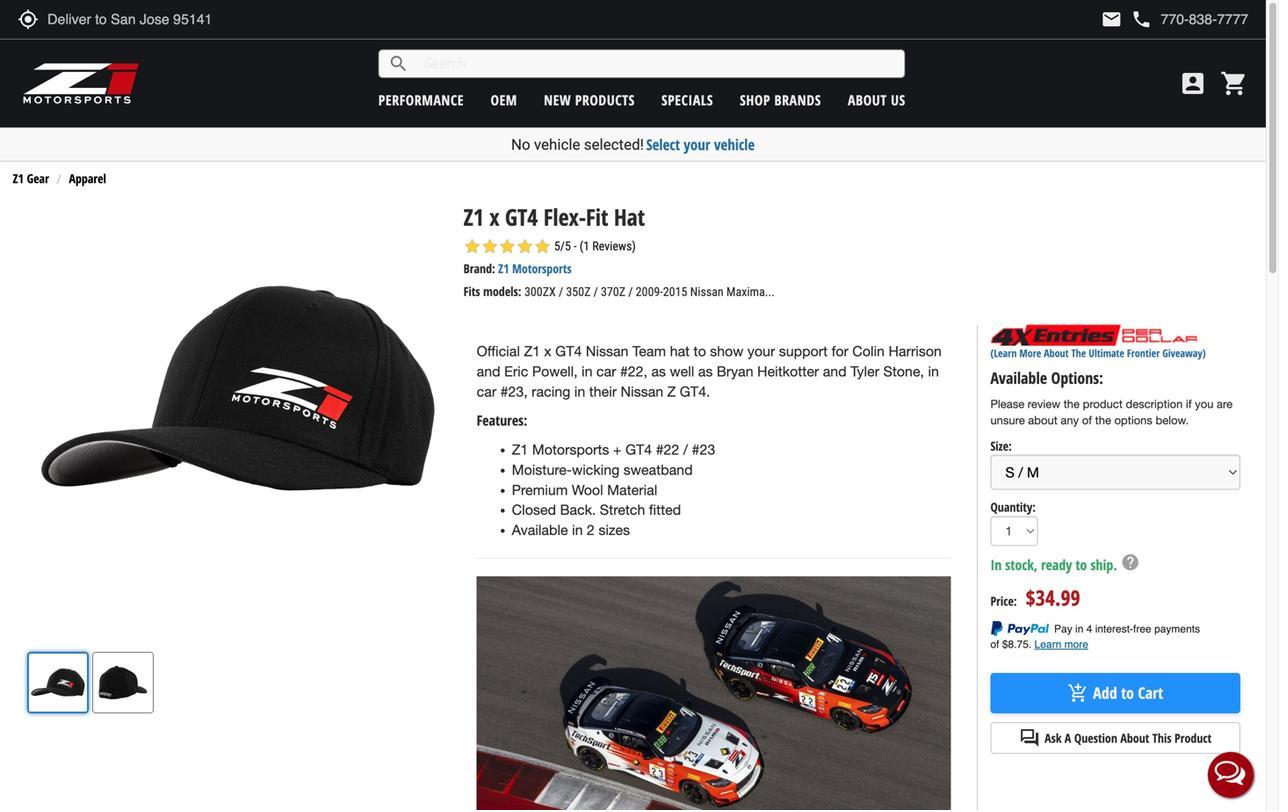 Task type: vqa. For each thing, say whether or not it's contained in the screenshot.
options.
no



Task type: locate. For each thing, give the bounding box(es) containing it.
giveaway)
[[1163, 346, 1206, 360]]

2 vertical spatial to
[[1122, 682, 1135, 704]]

available down closed
[[512, 522, 568, 538]]

z1 up brand:
[[464, 201, 484, 233]]

car left #23,
[[477, 384, 497, 400]]

well
[[670, 363, 695, 380]]

price:
[[991, 593, 1017, 609]]

1 vertical spatial x
[[544, 343, 552, 360]]

add_shopping_cart
[[1068, 683, 1089, 704]]

to right hat
[[694, 343, 706, 360]]

0 vertical spatial available
[[991, 367, 1048, 389]]

about left this
[[1121, 730, 1150, 746]]

cart
[[1138, 682, 1164, 704]]

0 horizontal spatial your
[[684, 134, 711, 155]]

new products
[[544, 91, 635, 109]]

product
[[1083, 397, 1123, 411]]

0 horizontal spatial available
[[512, 522, 568, 538]]

help
[[1121, 553, 1141, 572]]

available down 'more'
[[991, 367, 1048, 389]]

options:
[[1052, 367, 1104, 389]]

2 and from the left
[[823, 363, 847, 380]]

about left us at the top
[[848, 91, 887, 109]]

2 vertical spatial gt4
[[626, 442, 652, 458]]

ultimate
[[1089, 346, 1125, 360]]

0 vertical spatial nissan
[[690, 285, 724, 299]]

2 horizontal spatial gt4
[[626, 442, 652, 458]]

gt4 inside z1 x gt4 flex-fit hat star star star star star 5/5 - (1 reviews) brand: z1 motorsports fits models: 300zx / 350z / 370z / 2009-2015 nissan maxima...
[[505, 201, 538, 233]]

motorsports +
[[532, 442, 622, 458]]

gear
[[27, 170, 49, 187]]

z1
[[13, 170, 24, 187], [464, 201, 484, 233], [498, 260, 509, 277], [524, 343, 540, 360], [512, 442, 528, 458]]

select
[[646, 134, 680, 155]]

your up bryan
[[748, 343, 775, 360]]

(learn more about the ultimate frontier giveaway) available options: please review the product description if you are unsure about any of the options below.
[[991, 346, 1233, 427]]

nissan up #22, at the top
[[586, 343, 629, 360]]

z1 for motorsports +
[[512, 442, 528, 458]]

unsure
[[991, 413, 1025, 427]]

2015
[[663, 285, 688, 299]]

and down "for"
[[823, 363, 847, 380]]

the right of
[[1096, 413, 1112, 427]]

1 horizontal spatial to
[[1076, 555, 1088, 574]]

1 horizontal spatial car
[[597, 363, 616, 380]]

new
[[544, 91, 571, 109]]

about left "the"
[[1044, 346, 1069, 360]]

gt4 for x
[[505, 201, 538, 233]]

to left ship.
[[1076, 555, 1088, 574]]

2 vertical spatial about
[[1121, 730, 1150, 746]]

stretch
[[600, 502, 645, 518]]

0 horizontal spatial gt4
[[505, 201, 538, 233]]

sweatband
[[624, 462, 693, 478]]

x inside official z1 x gt4 nissan team hat to show your support for colin harrison and eric powell, in car #22, as well as bryan heitkotter and tyler stone, in car #23, racing in their nissan z gt4.
[[544, 343, 552, 360]]

shop
[[740, 91, 771, 109]]

oem
[[491, 91, 517, 109]]

are
[[1217, 397, 1233, 411]]

gt4 inside z1 motorsports + gt4 #22 / #23 moisture-wicking sweatband premium wool material closed back. stretch fitted available in 2 sizes
[[626, 442, 652, 458]]

1 vertical spatial your
[[748, 343, 775, 360]]

0 horizontal spatial vehicle
[[534, 136, 581, 153]]

gt4 up powell,
[[556, 343, 582, 360]]

x inside z1 x gt4 flex-fit hat star star star star star 5/5 - (1 reviews) brand: z1 motorsports fits models: 300zx / 350z / 370z / 2009-2015 nissan maxima...
[[490, 201, 500, 233]]

products
[[575, 91, 635, 109]]

z1 gear link
[[13, 170, 49, 187]]

to
[[694, 343, 706, 360], [1076, 555, 1088, 574], [1122, 682, 1135, 704]]

about inside the (learn more about the ultimate frontier giveaway) available options: please review the product description if you are unsure about any of the options below.
[[1044, 346, 1069, 360]]

0 vertical spatial about
[[848, 91, 887, 109]]

nissan right 2015
[[690, 285, 724, 299]]

options
[[1115, 413, 1153, 427]]

mail link
[[1102, 9, 1123, 30]]

shop brands
[[740, 91, 821, 109]]

1 horizontal spatial available
[[991, 367, 1048, 389]]

harrison
[[889, 343, 942, 360]]

price: $34.99
[[991, 583, 1081, 612]]

1 star from the left
[[464, 238, 481, 255]]

z1 up eric
[[524, 343, 540, 360]]

x up brand:
[[490, 201, 500, 233]]

the
[[1064, 397, 1080, 411], [1096, 413, 1112, 427]]

0 horizontal spatial car
[[477, 384, 497, 400]]

in
[[991, 555, 1002, 574]]

2 as from the left
[[698, 363, 713, 380]]

0 vertical spatial the
[[1064, 397, 1080, 411]]

vehicle down 'shop'
[[714, 134, 755, 155]]

#23
[[692, 442, 716, 458]]

/ right 370z
[[629, 285, 633, 299]]

fitted
[[649, 502, 681, 518]]

gt4 for motorsports +
[[626, 442, 652, 458]]

in
[[582, 363, 593, 380], [928, 363, 939, 380], [575, 384, 586, 400], [572, 522, 583, 538]]

x up powell,
[[544, 343, 552, 360]]

nissan inside z1 x gt4 flex-fit hat star star star star star 5/5 - (1 reviews) brand: z1 motorsports fits models: 300zx / 350z / 370z / 2009-2015 nissan maxima...
[[690, 285, 724, 299]]

phone
[[1131, 9, 1152, 30]]

add
[[1094, 682, 1118, 704]]

z1 left gear
[[13, 170, 24, 187]]

gt4
[[505, 201, 538, 233], [556, 343, 582, 360], [626, 442, 652, 458]]

your
[[684, 134, 711, 155], [748, 343, 775, 360]]

1 vertical spatial gt4
[[556, 343, 582, 360]]

shopping_cart
[[1221, 69, 1249, 98]]

car up the 'their'
[[597, 363, 616, 380]]

0 horizontal spatial and
[[477, 363, 501, 380]]

1 horizontal spatial x
[[544, 343, 552, 360]]

ask
[[1045, 730, 1062, 746]]

available inside z1 motorsports + gt4 #22 / #23 moisture-wicking sweatband premium wool material closed back. stretch fitted available in 2 sizes
[[512, 522, 568, 538]]

300zx
[[525, 285, 556, 299]]

nissan
[[690, 285, 724, 299], [586, 343, 629, 360], [621, 384, 664, 400]]

gt4 left flex-
[[505, 201, 538, 233]]

5/5 -
[[554, 239, 577, 254]]

0 horizontal spatial the
[[1064, 397, 1080, 411]]

1 vertical spatial car
[[477, 384, 497, 400]]

account_box link
[[1175, 69, 1212, 98]]

the up any
[[1064, 397, 1080, 411]]

2 vertical spatial nissan
[[621, 384, 664, 400]]

0 vertical spatial car
[[597, 363, 616, 380]]

1 horizontal spatial about
[[1044, 346, 1069, 360]]

1 horizontal spatial and
[[823, 363, 847, 380]]

car
[[597, 363, 616, 380], [477, 384, 497, 400]]

nissan down #22, at the top
[[621, 384, 664, 400]]

material
[[607, 482, 658, 498]]

1 horizontal spatial your
[[748, 343, 775, 360]]

question
[[1075, 730, 1118, 746]]

and down the official
[[477, 363, 501, 380]]

1 horizontal spatial the
[[1096, 413, 1112, 427]]

0 horizontal spatial x
[[490, 201, 500, 233]]

gt4 up the sweatband
[[626, 442, 652, 458]]

premium
[[512, 482, 568, 498]]

z1 inside z1 motorsports + gt4 #22 / #23 moisture-wicking sweatband premium wool material closed back. stretch fitted available in 2 sizes
[[512, 442, 528, 458]]

1 horizontal spatial vehicle
[[714, 134, 755, 155]]

z1 motorsports logo image
[[22, 62, 140, 105]]

star
[[464, 238, 481, 255], [481, 238, 499, 255], [499, 238, 516, 255], [516, 238, 534, 255], [534, 238, 552, 255]]

/ left #23 at the bottom right of the page
[[684, 442, 688, 458]]

z1 up moisture-
[[512, 442, 528, 458]]

the
[[1072, 346, 1086, 360]]

stone,
[[884, 363, 925, 380]]

370z
[[601, 285, 626, 299]]

0 horizontal spatial to
[[694, 343, 706, 360]]

vehicle
[[714, 134, 755, 155], [534, 136, 581, 153]]

below.
[[1156, 413, 1189, 427]]

1 vertical spatial to
[[1076, 555, 1088, 574]]

0 horizontal spatial as
[[652, 363, 666, 380]]

1 horizontal spatial gt4
[[556, 343, 582, 360]]

size:
[[991, 438, 1012, 454]]

your right select
[[684, 134, 711, 155]]

colin
[[853, 343, 885, 360]]

0 vertical spatial x
[[490, 201, 500, 233]]

0 vertical spatial your
[[684, 134, 711, 155]]

please
[[991, 397, 1025, 411]]

more
[[1020, 346, 1042, 360]]

1 horizontal spatial as
[[698, 363, 713, 380]]

to right add
[[1122, 682, 1135, 704]]

/ right 350z
[[594, 285, 598, 299]]

1 vertical spatial about
[[1044, 346, 1069, 360]]

2 horizontal spatial about
[[1121, 730, 1150, 746]]

vehicle right no
[[534, 136, 581, 153]]

in left "2"
[[572, 522, 583, 538]]

in stock, ready to ship. help
[[991, 553, 1141, 574]]

0 vertical spatial to
[[694, 343, 706, 360]]

1 vertical spatial available
[[512, 522, 568, 538]]

as up gt4.
[[698, 363, 713, 380]]

as down team
[[652, 363, 666, 380]]

0 vertical spatial gt4
[[505, 201, 538, 233]]

/
[[559, 285, 563, 299], [594, 285, 598, 299], [629, 285, 633, 299], [684, 442, 688, 458]]

selected!
[[584, 136, 644, 153]]



Task type: describe. For each thing, give the bounding box(es) containing it.
in left the 'their'
[[575, 384, 586, 400]]

add_shopping_cart add to cart
[[1068, 682, 1164, 704]]

available inside the (learn more about the ultimate frontier giveaway) available options: please review the product description if you are unsure about any of the options below.
[[991, 367, 1048, 389]]

official
[[477, 343, 520, 360]]

5 star from the left
[[534, 238, 552, 255]]

about inside question_answer ask a question about this product
[[1121, 730, 1150, 746]]

support
[[779, 343, 828, 360]]

their
[[589, 384, 617, 400]]

show
[[710, 343, 744, 360]]

about
[[1029, 413, 1058, 427]]

moisture-
[[512, 462, 572, 478]]

models:
[[483, 283, 522, 300]]

ship.
[[1091, 555, 1118, 574]]

this
[[1153, 730, 1172, 746]]

question_answer
[[1020, 727, 1041, 749]]

z1 x gt4 flex-fit hat star star star star star 5/5 - (1 reviews) brand: z1 motorsports fits models: 300zx / 350z / 370z / 2009-2015 nissan maxima...
[[464, 201, 775, 300]]

quantity:
[[991, 499, 1036, 515]]

your inside official z1 x gt4 nissan team hat to show your support for colin harrison and eric powell, in car #22, as well as bryan heitkotter and tyler stone, in car #23, racing in their nissan z gt4.
[[748, 343, 775, 360]]

you
[[1195, 397, 1214, 411]]

apparel
[[69, 170, 106, 187]]

racing
[[532, 384, 571, 400]]

in down the harrison on the right top of the page
[[928, 363, 939, 380]]

account_box
[[1179, 69, 1208, 98]]

search
[[388, 53, 409, 74]]

brands
[[775, 91, 821, 109]]

a
[[1065, 730, 1072, 746]]

#22
[[656, 442, 680, 458]]

z1 gear
[[13, 170, 49, 187]]

fit
[[586, 201, 609, 233]]

z1 inside official z1 x gt4 nissan team hat to show your support for colin harrison and eric powell, in car #22, as well as bryan heitkotter and tyler stone, in car #23, racing in their nissan z gt4.
[[524, 343, 540, 360]]

$34.99
[[1026, 583, 1081, 612]]

1 as from the left
[[652, 363, 666, 380]]

specials link
[[662, 91, 714, 109]]

for
[[832, 343, 849, 360]]

z1 motorsports + gt4 #22 / #23 moisture-wicking sweatband premium wool material closed back. stretch fitted available in 2 sizes
[[512, 442, 716, 538]]

2 star from the left
[[481, 238, 499, 255]]

z
[[668, 384, 676, 400]]

official z1 x gt4 nissan team hat to show your support for colin harrison and eric powell, in car #22, as well as bryan heitkotter and tyler stone, in car #23, racing in their nissan z gt4.
[[477, 343, 942, 400]]

4 star from the left
[[516, 238, 534, 255]]

about us link
[[848, 91, 906, 109]]

frontier
[[1127, 346, 1160, 360]]

eric
[[505, 363, 528, 380]]

maxima...
[[727, 285, 775, 299]]

(learn
[[991, 346, 1017, 360]]

/ left 350z
[[559, 285, 563, 299]]

closed
[[512, 502, 556, 518]]

bryan
[[717, 363, 754, 380]]

specials
[[662, 91, 714, 109]]

of
[[1082, 413, 1092, 427]]

question_answer ask a question about this product
[[1020, 727, 1212, 749]]

powell,
[[532, 363, 578, 380]]

wool
[[572, 482, 603, 498]]

select your vehicle link
[[646, 134, 755, 155]]

350z
[[566, 285, 591, 299]]

tyler
[[851, 363, 880, 380]]

phone link
[[1131, 9, 1249, 30]]

3 star from the left
[[499, 238, 516, 255]]

1 and from the left
[[477, 363, 501, 380]]

ready
[[1042, 555, 1073, 574]]

to inside official z1 x gt4 nissan team hat to show your support for colin harrison and eric powell, in car #22, as well as bryan heitkotter and tyler stone, in car #23, racing in their nissan z gt4.
[[694, 343, 706, 360]]

motorsports
[[512, 260, 572, 277]]

z1 for gear
[[13, 170, 24, 187]]

0 horizontal spatial about
[[848, 91, 887, 109]]

Search search field
[[409, 50, 905, 77]]

sizes
[[599, 522, 630, 538]]

product
[[1175, 730, 1212, 746]]

in up the 'their'
[[582, 363, 593, 380]]

about us
[[848, 91, 906, 109]]

1 vertical spatial the
[[1096, 413, 1112, 427]]

gt4 inside official z1 x gt4 nissan team hat to show your support for colin harrison and eric powell, in car #22, as well as bryan heitkotter and tyler stone, in car #23, racing in their nissan z gt4.
[[556, 343, 582, 360]]

brand:
[[464, 260, 495, 277]]

wicking
[[572, 462, 620, 478]]

z1 motorsports link
[[498, 260, 572, 277]]

1 vertical spatial nissan
[[586, 343, 629, 360]]

stock,
[[1006, 555, 1038, 574]]

no
[[511, 136, 531, 153]]

oem link
[[491, 91, 517, 109]]

us
[[891, 91, 906, 109]]

(learn more about the ultimate frontier giveaway) link
[[991, 346, 1206, 360]]

any
[[1061, 413, 1079, 427]]

2 horizontal spatial to
[[1122, 682, 1135, 704]]

in inside z1 motorsports + gt4 #22 / #23 moisture-wicking sweatband premium wool material closed back. stretch fitted available in 2 sizes
[[572, 522, 583, 538]]

apparel link
[[69, 170, 106, 187]]

mail
[[1102, 9, 1123, 30]]

z1 up models: on the top left of the page
[[498, 260, 509, 277]]

2
[[587, 522, 595, 538]]

heitkotter
[[758, 363, 819, 380]]

performance link
[[379, 91, 464, 109]]

flex-
[[544, 201, 586, 233]]

no vehicle selected! select your vehicle
[[511, 134, 755, 155]]

/ inside z1 motorsports + gt4 #22 / #23 moisture-wicking sweatband premium wool material closed back. stretch fitted available in 2 sizes
[[684, 442, 688, 458]]

#23,
[[501, 384, 528, 400]]

shop brands link
[[740, 91, 821, 109]]

to inside in stock, ready to ship. help
[[1076, 555, 1088, 574]]

hat
[[614, 201, 645, 233]]

#22,
[[620, 363, 648, 380]]

fits
[[464, 283, 480, 300]]

back.
[[560, 502, 596, 518]]

if
[[1186, 397, 1192, 411]]

z1 for x
[[464, 201, 484, 233]]

vehicle inside no vehicle selected! select your vehicle
[[534, 136, 581, 153]]



